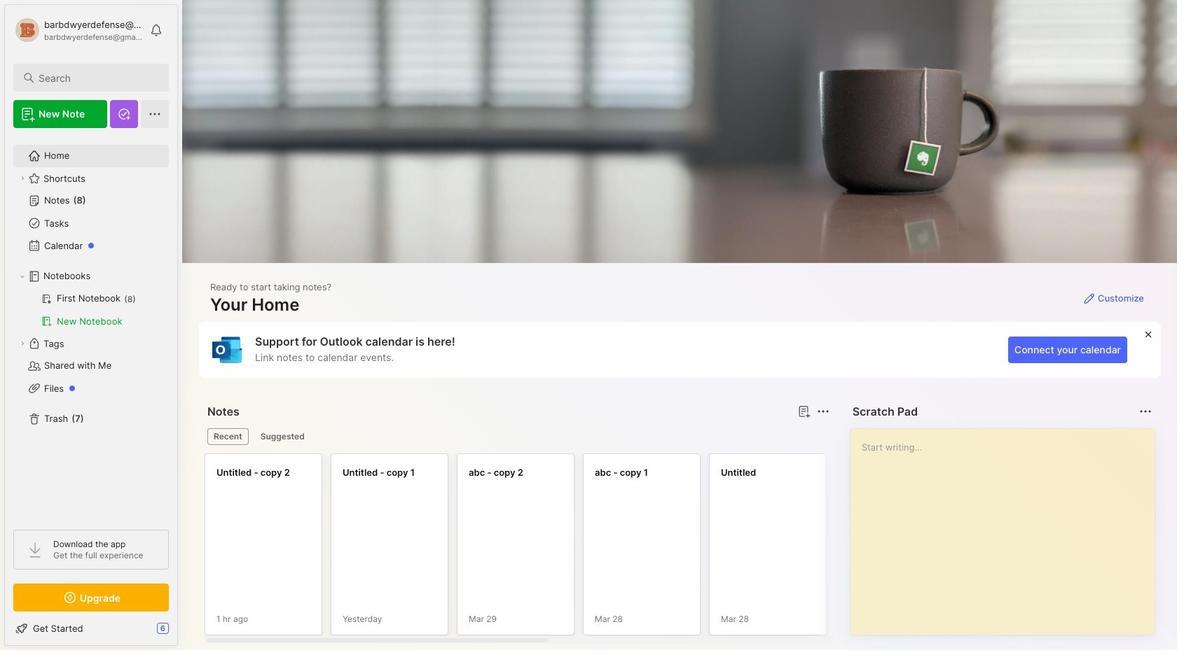 Task type: describe. For each thing, give the bounding box(es) containing it.
group inside main element
[[13, 288, 168, 333]]

1 tab from the left
[[207, 429, 249, 446]]

tree inside main element
[[5, 137, 177, 518]]

click to collapse image
[[177, 625, 187, 642]]

More actions field
[[813, 402, 833, 422]]

Start writing… text field
[[862, 430, 1154, 624]]



Task type: vqa. For each thing, say whether or not it's contained in the screenshot.
the Tasks to the left
no



Task type: locate. For each thing, give the bounding box(es) containing it.
tab
[[207, 429, 249, 446], [254, 429, 311, 446]]

none search field inside main element
[[39, 69, 156, 86]]

group
[[13, 288, 168, 333]]

None search field
[[39, 69, 156, 86]]

Account field
[[13, 16, 143, 44]]

expand notebooks image
[[18, 273, 27, 281]]

Search text field
[[39, 71, 156, 85]]

Help and Learning task checklist field
[[5, 618, 177, 640]]

tree
[[5, 137, 177, 518]]

tab list
[[207, 429, 827, 446]]

row group
[[205, 454, 1177, 645]]

expand tags image
[[18, 340, 27, 348]]

more actions image
[[815, 404, 831, 420]]

main element
[[0, 0, 182, 651]]

0 horizontal spatial tab
[[207, 429, 249, 446]]

1 horizontal spatial tab
[[254, 429, 311, 446]]

2 tab from the left
[[254, 429, 311, 446]]



